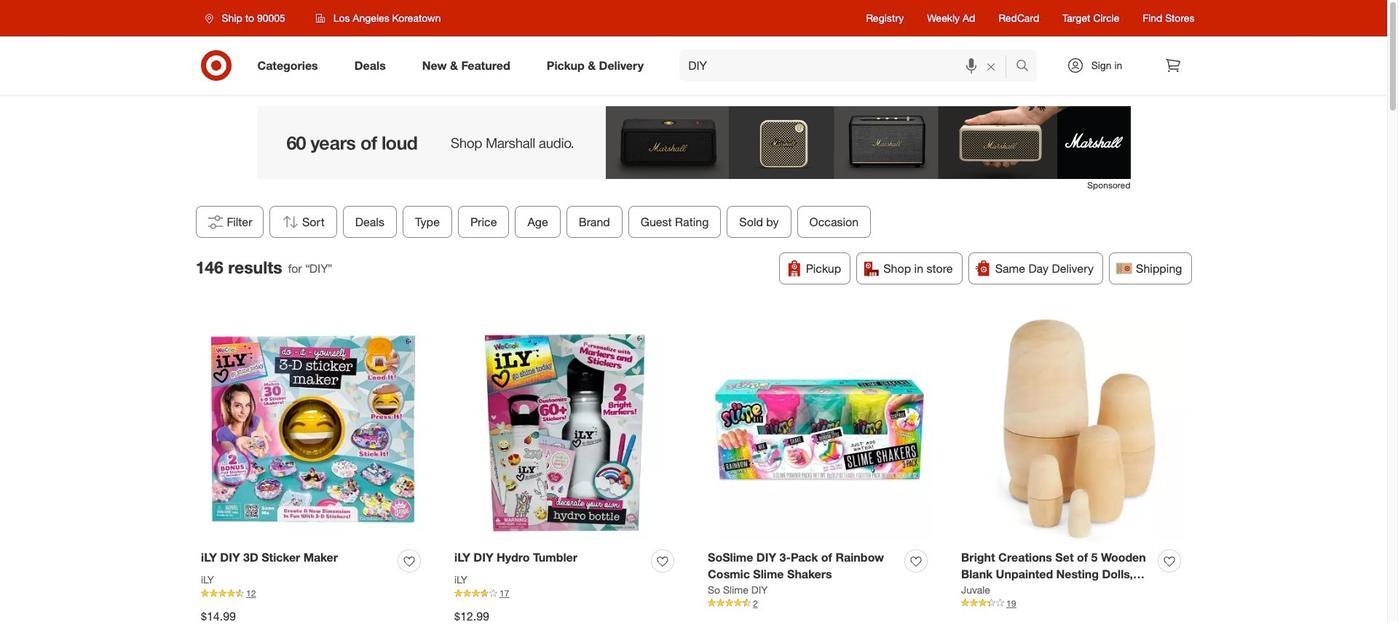 Task type: locate. For each thing, give the bounding box(es) containing it.
bright creations set of 5 wooden blank unpainted nesting dolls, paint your own traditional matryoshka doll for diy crafts, painting, 5.5" image
[[962, 317, 1187, 542], [962, 317, 1187, 542]]

soslime diy 3-pack of rainbow cosmic slime shakers image
[[708, 317, 933, 542]]

ily diy hydro tumbler image
[[455, 317, 680, 542], [455, 317, 680, 542]]

ily  diy 3d sticker maker image
[[201, 317, 426, 542], [201, 317, 426, 542]]



Task type: vqa. For each thing, say whether or not it's contained in the screenshot.
'WHAT CAN WE HELP YOU FIND? SUGGESTIONS APPEAR BELOW' search field in the top of the page
yes



Task type: describe. For each thing, give the bounding box(es) containing it.
advertisement element
[[257, 106, 1131, 179]]

What can we help you find? suggestions appear below search field
[[680, 50, 1019, 82]]



